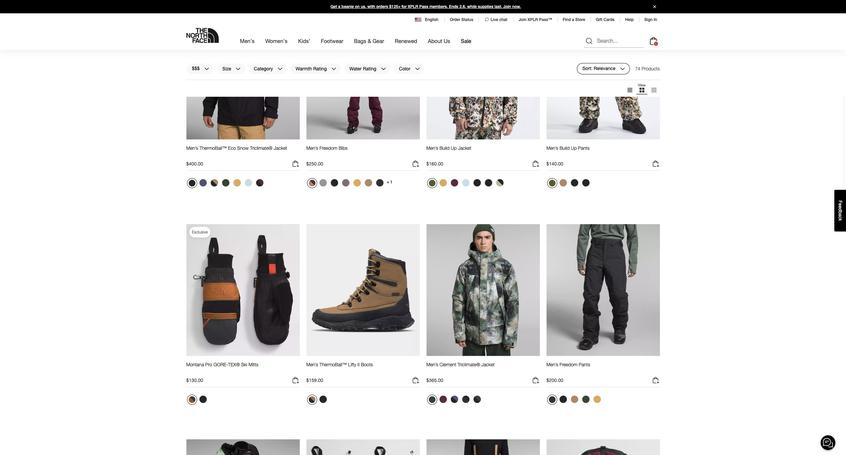 Task type: locate. For each thing, give the bounding box(es) containing it.
0 horizontal spatial tnf black hands print radio
[[472, 178, 483, 188]]

1 horizontal spatial asphalt grey radio
[[548, 395, 558, 405]]

tnf black hands print radio right almond butter option
[[581, 178, 592, 188]]

join
[[504, 4, 512, 9], [519, 17, 527, 22]]

a inside button
[[838, 214, 844, 216]]

0 horizontal spatial tnf black image
[[199, 396, 207, 403]]

boysenberry image inside radio
[[451, 179, 458, 187]]

c
[[838, 216, 844, 219]]

0 horizontal spatial tnf black image
[[189, 180, 195, 187]]

1 up from the left
[[451, 145, 457, 151]]

men's montana ski gloves image
[[307, 439, 420, 455]]

almond butter/tnf black image
[[211, 179, 218, 187]]

size
[[223, 66, 231, 71]]

up
[[451, 145, 457, 151], [571, 145, 577, 151]]

0 horizontal spatial up
[[451, 145, 457, 151]]

freedom inside button
[[320, 145, 338, 151]]

2 build from the left
[[560, 145, 570, 151]]

0 horizontal spatial almond butter image
[[560, 179, 567, 187]]

men's build up pants button
[[547, 145, 590, 157]]

1 vertical spatial almond butter radio
[[570, 394, 580, 405]]

0 horizontal spatial freedom
[[320, 145, 338, 151]]

summit gold radio right fawn grey snake charmer print radio
[[352, 178, 363, 188]]

$$$ button
[[186, 63, 214, 74]]

1 horizontal spatial summit gold image
[[440, 179, 447, 187]]

tnf black radio right asphalt grey/leather brown option on the bottom left of the page
[[198, 394, 208, 405]]

thermoball™ left eco
[[200, 145, 227, 151]]

jacket for men's freedom bibs
[[458, 145, 472, 151]]

1 tnf black hands print radio from the left
[[472, 178, 483, 188]]

with
[[368, 4, 375, 9]]

on
[[355, 4, 360, 9]]

triclimate® inside button
[[458, 362, 480, 368]]

men's inside "men's freedom bibs" button
[[307, 145, 318, 151]]

0 vertical spatial triclimate®
[[250, 145, 273, 151]]

Summit Gold radio
[[232, 178, 242, 188], [592, 394, 603, 405]]

view list box
[[624, 83, 660, 97]]

$160.00
[[427, 161, 444, 167]]

build up "$160.00"
[[440, 145, 450, 151]]

$125+
[[390, 4, 401, 9]]

triclimate® right clement
[[458, 362, 480, 368]]

men's thermoball™ lifty ii boots button
[[307, 362, 373, 374]]

1 horizontal spatial icecap blue radio
[[461, 178, 471, 188]]

1 summit gold radio from the left
[[352, 178, 363, 188]]

about
[[428, 38, 443, 44]]

1 vertical spatial summit gold radio
[[592, 394, 603, 405]]

$365.00
[[427, 378, 444, 383]]

freedom inside button
[[560, 362, 578, 368]]

rating inside water rating dropdown button
[[363, 66, 377, 71]]

TNF Black radio
[[329, 178, 340, 188], [483, 178, 494, 188], [570, 178, 580, 188], [187, 178, 197, 188], [198, 394, 208, 405], [558, 394, 569, 405]]

almond butter radio left asphalt grey icon
[[363, 178, 374, 188]]

xplr right for at the top left of page
[[408, 4, 418, 9]]

Pine Needle radio
[[581, 394, 592, 405]]

1 right +
[[391, 180, 393, 185]]

1 horizontal spatial tnf black hands print image
[[583, 179, 590, 187]]

icecap blue image
[[462, 179, 470, 187]]

0 horizontal spatial tnf black hands print image
[[474, 179, 481, 187]]

tnf black image right asphalt grey image
[[560, 396, 567, 403]]

almond butter radio left pine needle option
[[570, 394, 580, 405]]

pine needle faded dye camo print image
[[222, 179, 229, 187], [429, 397, 436, 403]]

1 vertical spatial pine needle faded dye camo print image
[[429, 397, 436, 403]]

men's
[[240, 38, 255, 44]]

0 horizontal spatial summit gold image
[[233, 179, 241, 187]]

almond butter image
[[560, 179, 567, 187], [571, 396, 579, 403]]

view
[[638, 83, 646, 87]]

tnf black image
[[331, 179, 338, 187], [571, 179, 579, 187], [199, 396, 207, 403]]

$130.00
[[186, 378, 203, 383]]

2 vertical spatial a
[[838, 214, 844, 216]]

1 horizontal spatial join
[[519, 17, 527, 22]]

1 rating from the left
[[313, 66, 327, 71]]

tnf black hands print image right icecap blue icon
[[474, 179, 481, 187]]

icecap blue radio left "boysenberry/tnf black" image
[[243, 178, 254, 188]]

0 vertical spatial pine needle faded dye camo print image
[[222, 179, 229, 187]]

0 horizontal spatial icecap blue radio
[[243, 178, 254, 188]]

2 rating from the left
[[363, 66, 377, 71]]

thermoball™ inside button
[[320, 362, 347, 368]]

men's link
[[240, 32, 255, 50]]

summit gold image
[[354, 179, 361, 187], [594, 396, 601, 403]]

1 horizontal spatial summit gold image
[[594, 396, 601, 403]]

+ 1 button
[[386, 178, 394, 187]]

1 build from the left
[[440, 145, 450, 151]]

men's up $140.00
[[547, 145, 559, 151]]

men's thermoball™ eco snow triclimate® jacket button
[[186, 145, 287, 157]]

f e e d b a c k button
[[835, 190, 847, 232]]

thermoball™ for eco
[[200, 145, 227, 151]]

0 vertical spatial 1
[[656, 42, 657, 45]]

f e e d b a c k
[[838, 200, 844, 221]]

men's freedom bibs image
[[307, 7, 420, 140]]

0 vertical spatial xplr
[[408, 4, 418, 9]]

tnf medium grey heather image
[[320, 179, 327, 187]]

2 horizontal spatial a
[[838, 214, 844, 216]]

men's for men's thermoball™ lifty ii boots
[[307, 362, 318, 368]]

water rating button
[[344, 63, 391, 74]]

supplies
[[478, 4, 494, 9]]

0 horizontal spatial boysenberry image
[[440, 396, 447, 403]]

in
[[654, 17, 658, 22]]

boysenberry/almond butter image
[[309, 180, 316, 187]]

order status link
[[450, 17, 474, 22]]

1 horizontal spatial almond butter radio
[[570, 394, 580, 405]]

boots
[[361, 362, 373, 368]]

up inside button
[[571, 145, 577, 151]]

xplr left 'pass™'
[[528, 17, 538, 22]]

pine needle faded dye camo print image for pine needle faded dye camo print option
[[429, 397, 436, 403]]

1 vertical spatial summit gold image
[[594, 396, 601, 403]]

a right get
[[338, 4, 341, 9]]

boysenberry image right pine needle faded dye camo print option
[[440, 396, 447, 403]]

0 vertical spatial freedom
[[320, 145, 338, 151]]

store
[[576, 17, 586, 22]]

1 vertical spatial triclimate®
[[458, 362, 480, 368]]

tnf black image right almond butter option
[[571, 179, 579, 187]]

tnf black radio left cave blue icon
[[187, 178, 197, 188]]

$140.00
[[547, 161, 564, 167]]

men's up $400.00
[[186, 145, 198, 151]]

0 vertical spatial boysenberry image
[[451, 179, 458, 187]]

1 vertical spatial a
[[572, 17, 575, 22]]

0 horizontal spatial rating
[[313, 66, 327, 71]]

TNF Black/Misty Sage radio
[[495, 178, 505, 188]]

sign
[[645, 17, 653, 22]]

sale link
[[461, 32, 472, 50]]

almond butter image
[[365, 179, 372, 187]]

icecap blue image
[[245, 179, 252, 187]]

1 tnf black hands print image from the left
[[474, 179, 481, 187]]

0 vertical spatial summit gold radio
[[232, 178, 242, 188]]

almond butter image right forest olive grounded floral print option
[[560, 179, 567, 187]]

triclimate® right snow
[[250, 145, 273, 151]]

men's freedom bibs button
[[307, 145, 348, 157]]

men's freedom pants button
[[547, 362, 591, 374]]

asphalt grey radio down $200.00
[[548, 395, 558, 405]]

1 horizontal spatial summit gold radio
[[592, 394, 603, 405]]

1 horizontal spatial build
[[560, 145, 570, 151]]

pants up $140.00 dropdown button
[[579, 145, 590, 151]]

summit gold radio right the pine needle image at the right bottom
[[592, 394, 603, 405]]

mitts
[[249, 362, 259, 368]]

$$$
[[192, 66, 200, 71]]

boysenberry/tnf black image
[[256, 179, 263, 187]]

summit gold radio right pine needle faded dye camo print radio
[[232, 178, 242, 188]]

1 inside button
[[391, 180, 393, 185]]

1 horizontal spatial freedom
[[560, 362, 578, 368]]

$choose color$ option group for men's thermoball™ eco snow triclimate® jacket
[[186, 178, 266, 191]]

about us
[[428, 38, 451, 44]]

tnf black hands print image for 2nd the tnf black hands print option from the left
[[583, 179, 590, 187]]

men's inside men's freedom pants button
[[547, 362, 559, 368]]

summit gold radio for eco
[[232, 178, 242, 188]]

$choose color$ option group for men's clement triclimate® jacket
[[427, 394, 483, 408]]

0 horizontal spatial build
[[440, 145, 450, 151]]

men's thermoball™ lifty ii boots
[[307, 362, 373, 368]]

0 vertical spatial thermoball™
[[200, 145, 227, 151]]

find
[[563, 17, 571, 22]]

Boysenberry/TNF Black radio
[[254, 178, 265, 188]]

0 horizontal spatial join
[[504, 4, 512, 9]]

men's up the '$159.00'
[[307, 362, 318, 368]]

montana
[[186, 362, 204, 368]]

tnf black hands print radio right icecap blue icon
[[472, 178, 483, 188]]

0 vertical spatial asphalt grey radio
[[375, 178, 385, 188]]

english link
[[415, 17, 440, 23]]

$140.00 button
[[547, 160, 660, 171]]

Asphalt Grey radio
[[375, 178, 385, 188], [548, 395, 558, 405]]

tnf black image left cave blue icon
[[189, 180, 195, 187]]

1
[[656, 42, 657, 45], [391, 180, 393, 185]]

rating right warmth
[[313, 66, 327, 71]]

asphalt grey radio left +
[[375, 178, 385, 188]]

men's up $200.00
[[547, 362, 559, 368]]

TNF Black/Asphalt Grey radio
[[461, 394, 471, 405]]

men's inside 'men's clement triclimate® jacket' button
[[427, 362, 439, 368]]

kids'
[[298, 38, 310, 44]]

0 horizontal spatial a
[[338, 4, 341, 9]]

1 down the in
[[656, 42, 657, 45]]

join down now.
[[519, 17, 527, 22]]

1 horizontal spatial jacket
[[458, 145, 472, 151]]

boysenberry image left icecap blue icon
[[451, 179, 458, 187]]

men's up "$160.00"
[[427, 145, 439, 151]]

0 vertical spatial almond butter radio
[[363, 178, 374, 188]]

pine needle faded dye camo print image inside radio
[[222, 179, 229, 187]]

1 horizontal spatial 1
[[656, 42, 657, 45]]

Almond Butter radio
[[558, 178, 569, 188]]

1 horizontal spatial tnf black image
[[331, 179, 338, 187]]

e
[[838, 203, 844, 206], [838, 206, 844, 208]]

1 vertical spatial xplr
[[528, 17, 538, 22]]

$choose color$ option group for montana pro gore-tex® ski mitts
[[186, 394, 209, 408]]

pine needle faded dye camo print image left boysenberry option
[[429, 397, 436, 403]]

1 vertical spatial almond butter image
[[571, 396, 579, 403]]

f
[[838, 200, 844, 203]]

$250.00 button
[[307, 160, 420, 171]]

sign in button
[[645, 17, 658, 22]]

asphalt grey image
[[376, 179, 384, 187]]

pants
[[579, 145, 590, 151], [579, 362, 591, 368]]

bibs
[[339, 145, 348, 151]]

0 horizontal spatial summit gold radio
[[232, 178, 242, 188]]

Summit Gold radio
[[352, 178, 363, 188], [438, 178, 449, 188]]

0 vertical spatial pants
[[579, 145, 590, 151]]

tnf black image right the tnf medium grey heather image
[[331, 179, 338, 187]]

us
[[444, 38, 451, 44]]

$choose color$ option group
[[186, 178, 266, 191], [307, 178, 386, 191], [427, 178, 506, 191], [547, 178, 592, 191], [186, 394, 209, 408], [307, 394, 329, 408], [427, 394, 483, 408], [547, 394, 604, 408]]

1 vertical spatial freedom
[[560, 362, 578, 368]]

tnf black radio right the tnf medium grey heather image
[[329, 178, 340, 188]]

tnf black image
[[485, 179, 492, 187], [189, 180, 195, 187], [560, 396, 567, 403]]

summit gold image right forest olive grounded floral print icon
[[440, 179, 447, 187]]

1 horizontal spatial summit gold radio
[[438, 178, 449, 188]]

1 e from the top
[[838, 203, 844, 206]]

freedom left bibs
[[320, 145, 338, 151]]

Icecap Blue radio
[[243, 178, 254, 188], [461, 178, 471, 188]]

0 horizontal spatial almond butter radio
[[363, 178, 374, 188]]

tnf black hands print image
[[474, 179, 481, 187], [583, 179, 590, 187]]

men's
[[186, 145, 198, 151], [307, 145, 318, 151], [427, 145, 439, 151], [547, 145, 559, 151], [307, 362, 318, 368], [427, 362, 439, 368], [547, 362, 559, 368]]

0 vertical spatial summit gold image
[[354, 179, 361, 187]]

+
[[387, 180, 390, 185]]

men's left clement
[[427, 362, 439, 368]]

1 vertical spatial asphalt grey radio
[[548, 395, 558, 405]]

men's freedom pants
[[547, 362, 591, 368]]

men's up $250.00
[[307, 145, 318, 151]]

$choose color$ option group for men's freedom pants
[[547, 394, 604, 408]]

cards
[[604, 17, 615, 22]]

get
[[331, 4, 337, 9]]

tnf black hands print image right almond butter option
[[583, 179, 590, 187]]

men's clement triclimate® jacket
[[427, 362, 495, 368]]

montana pro gore-tex® ski mitts button
[[186, 362, 259, 374]]

thermoball™ left lifty
[[320, 362, 347, 368]]

tnf black image left tnf black/misty sage option
[[485, 179, 492, 187]]

build up $140.00
[[560, 145, 570, 151]]

Pine Needle/TNF Black radio
[[472, 394, 483, 405]]

1 horizontal spatial tnf black hands print radio
[[581, 178, 592, 188]]

0 horizontal spatial summit gold radio
[[352, 178, 363, 188]]

0 horizontal spatial thermoball™
[[200, 145, 227, 151]]

0 horizontal spatial jacket
[[274, 145, 287, 151]]

2 horizontal spatial jacket
[[482, 362, 495, 368]]

build inside button
[[560, 145, 570, 151]]

men's freedom pants image
[[547, 224, 660, 356]]

Forest Olive Grounded Floral Print radio
[[427, 178, 437, 188]]

order status
[[450, 17, 474, 22]]

jacket inside button
[[482, 362, 495, 368]]

pine needle faded dye camo print image right almond butter/tnf black option
[[222, 179, 229, 187]]

jacket inside "button"
[[458, 145, 472, 151]]

build inside "button"
[[440, 145, 450, 151]]

xplr
[[408, 4, 418, 9], [528, 17, 538, 22]]

pine needle image
[[583, 396, 590, 403]]

men's for men's build up jacket
[[427, 145, 439, 151]]

summit gold radio right forest olive grounded floral print icon
[[438, 178, 449, 188]]

1 horizontal spatial rating
[[363, 66, 377, 71]]

$choose color$ option group for men's thermoball™ lifty ii boots
[[307, 394, 329, 408]]

0 horizontal spatial triclimate®
[[250, 145, 273, 151]]

2 horizontal spatial tnf black image
[[571, 179, 579, 187]]

warmth
[[296, 66, 312, 71]]

ends
[[449, 4, 459, 9]]

tnf black image right asphalt grey/leather brown option on the bottom left of the page
[[199, 396, 207, 403]]

join right "last."
[[504, 4, 512, 9]]

1 horizontal spatial pine needle faded dye camo print image
[[429, 397, 436, 403]]

1 horizontal spatial thermoball™
[[320, 362, 347, 368]]

men's for men's build up pants
[[547, 145, 559, 151]]

2 tnf black hands print image from the left
[[583, 179, 590, 187]]

1 vertical spatial boysenberry image
[[440, 396, 447, 403]]

pine needle/tnf black image
[[474, 396, 481, 403]]

1 horizontal spatial boysenberry image
[[451, 179, 458, 187]]

a
[[338, 4, 341, 9], [572, 17, 575, 22], [838, 214, 844, 216]]

2 up from the left
[[571, 145, 577, 151]]

boysenberry image
[[451, 179, 458, 187], [440, 396, 447, 403]]

0 vertical spatial almond butter image
[[560, 179, 567, 187]]

rating right water
[[363, 66, 377, 71]]

live chat
[[491, 17, 508, 22]]

up inside "button"
[[451, 145, 457, 151]]

tnf black image for tnf medium grey heather option
[[331, 179, 338, 187]]

0 horizontal spatial xplr
[[408, 4, 418, 9]]

sign in
[[645, 17, 658, 22]]

1 vertical spatial thermoball™
[[320, 362, 347, 368]]

up for jacket
[[451, 145, 457, 151]]

snomad 34 backpack image
[[547, 439, 660, 455]]

1 vertical spatial 1
[[391, 180, 393, 185]]

1 vertical spatial pants
[[579, 362, 591, 368]]

men's inside men's thermoball™ lifty ii boots button
[[307, 362, 318, 368]]

rating inside the "warmth rating" dropdown button
[[313, 66, 327, 71]]

view button
[[636, 83, 648, 97]]

0 horizontal spatial pine needle faded dye camo print image
[[222, 179, 229, 187]]

Asphalt Grey/Leather Brown radio
[[187, 395, 197, 405]]

a up k
[[838, 214, 844, 216]]

pants up $200.00 dropdown button
[[579, 362, 591, 368]]

1 horizontal spatial a
[[572, 17, 575, 22]]

pine needle faded dye camo print image inside option
[[429, 397, 436, 403]]

0 horizontal spatial summit gold image
[[354, 179, 361, 187]]

live
[[491, 17, 499, 22]]

men's inside men's build up jacket "button"
[[427, 145, 439, 151]]

size button
[[217, 63, 246, 74]]

e up b
[[838, 206, 844, 208]]

thermoball™ inside button
[[200, 145, 227, 151]]

triclimate®
[[250, 145, 273, 151], [458, 362, 480, 368]]

triclimate® inside button
[[250, 145, 273, 151]]

0 vertical spatial a
[[338, 4, 341, 9]]

e up d
[[838, 203, 844, 206]]

summit gold image right pine needle faded dye camo print radio
[[233, 179, 241, 187]]

summit gold image right the pine needle image at the right bottom
[[594, 396, 601, 403]]

men's inside men's thermoball™ eco snow triclimate® jacket button
[[186, 145, 198, 151]]

0 horizontal spatial 1
[[391, 180, 393, 185]]

renewed link
[[395, 32, 418, 50]]

summit gold image
[[233, 179, 241, 187], [440, 179, 447, 187]]

1 horizontal spatial triclimate®
[[458, 362, 480, 368]]

almond butter image left pine needle option
[[571, 396, 579, 403]]

men's inside men's build up pants button
[[547, 145, 559, 151]]

icecap blue radio right boysenberry radio
[[461, 178, 471, 188]]

Almond Butter radio
[[363, 178, 374, 188], [570, 394, 580, 405]]

almond butter image inside option
[[560, 179, 567, 187]]

a right "find"
[[572, 17, 575, 22]]

pine needle faded dye camo print image for pine needle faded dye camo print radio
[[222, 179, 229, 187]]

summit gold image right fawn grey snake charmer print radio
[[354, 179, 361, 187]]

lifty
[[348, 362, 357, 368]]

1 horizontal spatial up
[[571, 145, 577, 151]]

TNF Black Hands Print radio
[[472, 178, 483, 188], [581, 178, 592, 188]]

74 products status
[[636, 63, 660, 74]]

freedom up $200.00
[[560, 362, 578, 368]]

close image
[[651, 5, 659, 8]]

boysenberry image inside option
[[440, 396, 447, 403]]



Task type: vqa. For each thing, say whether or not it's contained in the screenshot.
Rating associated with Water Rating
yes



Task type: describe. For each thing, give the bounding box(es) containing it.
summit gold radio for pants
[[592, 394, 603, 405]]

warmth rating
[[296, 66, 327, 71]]

men's clement triclimate® jacket image
[[427, 224, 540, 356]]

tnf black radio right asphalt grey image
[[558, 394, 569, 405]]

summit gold image for pine needle option
[[594, 396, 601, 403]]

men's thermoball™ eco snow triclimate® jacket image
[[186, 7, 300, 140]]

find a store link
[[563, 17, 586, 22]]

Search search field
[[584, 34, 644, 48]]

$400.00 button
[[186, 160, 300, 171]]

rating for water rating
[[363, 66, 377, 71]]

+ 1
[[387, 180, 393, 185]]

1 icecap blue radio from the left
[[243, 178, 254, 188]]

boysenberry image for boysenberry option
[[440, 396, 447, 403]]

tnf black hands print image for first the tnf black hands print option from left
[[474, 179, 481, 187]]

men's clement triclimate® jacket button
[[427, 362, 495, 374]]

help link
[[626, 17, 634, 22]]

beanie
[[342, 4, 354, 9]]

ii
[[358, 362, 360, 368]]

men's thermoball™ lifty ii boots image
[[307, 224, 420, 356]]

tnf black/misty sage image
[[496, 179, 504, 187]]

asphalt grey/leather brown image
[[189, 397, 195, 403]]

2 horizontal spatial tnf black image
[[560, 396, 567, 403]]

men's thermoball™ eco snow triclimate® jacket
[[186, 145, 287, 151]]

build for $140.00
[[560, 145, 570, 151]]

up for pants
[[571, 145, 577, 151]]

Utility Brown/TNF Black radio
[[307, 395, 317, 405]]

1 vertical spatial join
[[519, 17, 527, 22]]

$365.00 button
[[427, 377, 540, 388]]

pants inside button
[[579, 145, 590, 151]]

men's for men's clement triclimate® jacket
[[427, 362, 439, 368]]

renewed
[[395, 38, 418, 44]]

cave blue/tnf black image
[[451, 396, 458, 403]]

$250.00
[[307, 161, 323, 167]]

d
[[838, 208, 844, 211]]

jacket inside button
[[274, 145, 287, 151]]

men's for men's freedom pants
[[547, 362, 559, 368]]

men's freedom bibs
[[307, 145, 348, 151]]

color
[[399, 66, 411, 71]]

about us link
[[428, 32, 451, 50]]

fawn grey snake charmer print image
[[342, 179, 350, 187]]

bags & gear
[[354, 38, 384, 44]]

pants inside button
[[579, 362, 591, 368]]

sort: relevance button
[[577, 63, 630, 74]]

asphalt grey image
[[549, 397, 556, 403]]

$130.00 button
[[186, 377, 300, 388]]

men's build up pants image
[[547, 7, 660, 140]]

summit gold image for fawn grey snake charmer print radio
[[354, 179, 361, 187]]

pro
[[205, 362, 212, 368]]

snow
[[237, 145, 249, 151]]

montana pro gore-tex® ski mitts image
[[186, 224, 300, 356]]

0 horizontal spatial asphalt grey radio
[[375, 178, 385, 188]]

help
[[626, 17, 634, 22]]

freedom for pants
[[560, 362, 578, 368]]

men's build up jacket button
[[427, 145, 472, 157]]

tnf black radio left tnf black/misty sage option
[[483, 178, 494, 188]]

join xplr pass™ link
[[519, 17, 553, 22]]

us,
[[361, 4, 367, 9]]

forest olive grounded floral print image
[[429, 180, 436, 187]]

men's for men's freedom bibs
[[307, 145, 318, 151]]

Boysenberry/Almond Butter radio
[[307, 178, 317, 188]]

freedom for bibs
[[320, 145, 338, 151]]

the north face home page image
[[186, 28, 219, 43]]

1 horizontal spatial almond butter image
[[571, 396, 579, 403]]

men's sidecut gore-tex® pants image
[[427, 439, 540, 455]]

kids' link
[[298, 32, 310, 50]]

gore-
[[214, 362, 228, 368]]

tnf black radio right almond butter option
[[570, 178, 580, 188]]

1 horizontal spatial xplr
[[528, 17, 538, 22]]

boysenberry image for boysenberry radio
[[451, 179, 458, 187]]

b
[[838, 211, 844, 214]]

members.
[[430, 4, 448, 9]]

men's for men's thermoball™ eco snow triclimate® jacket
[[186, 145, 198, 151]]

a for store
[[572, 17, 575, 22]]

Cave Blue radio
[[198, 178, 208, 188]]

$400.00
[[186, 161, 203, 167]]

bags
[[354, 38, 367, 44]]

relevance
[[594, 66, 616, 71]]

1 link
[[649, 36, 659, 46]]

tnf black/asphalt grey image
[[462, 396, 470, 403]]

Forest Olive Grounded Floral Print radio
[[548, 178, 558, 188]]

2 tnf black hands print radio from the left
[[581, 178, 592, 188]]

sort: relevance
[[583, 66, 616, 71]]

1 horizontal spatial tnf black image
[[485, 179, 492, 187]]

Cave Blue/TNF Black radio
[[449, 394, 460, 405]]

jacket for men's thermoball™ lifty ii boots
[[482, 362, 495, 368]]

tnf black/tnf black image
[[320, 396, 327, 403]]

Pine Needle Faded Dye Camo Print radio
[[220, 178, 231, 188]]

TNF Black/TNF Black radio
[[318, 394, 329, 405]]

water
[[350, 66, 362, 71]]

74 products
[[636, 66, 660, 71]]

footwear link
[[321, 32, 344, 50]]

montana pro gore-tex® ski mitts
[[186, 362, 259, 368]]

warmth rating button
[[290, 63, 341, 74]]

74
[[636, 66, 641, 71]]

$160.00 button
[[427, 160, 540, 171]]

top
[[192, 13, 198, 18]]

men's build up jacket image
[[427, 7, 540, 140]]

footwear
[[321, 38, 344, 44]]

exclusive
[[192, 230, 208, 235]]

men's build up pants
[[547, 145, 590, 151]]

seller
[[199, 13, 209, 18]]

a for beanie
[[338, 4, 341, 9]]

men's sidecut gore-tex® jacket image
[[186, 439, 300, 455]]

search all image
[[586, 37, 594, 45]]

pass™
[[540, 17, 553, 22]]

Boysenberry radio
[[449, 178, 460, 188]]

$200.00 button
[[547, 377, 660, 388]]

gift cards link
[[596, 17, 615, 22]]

TNF Medium Grey Heather radio
[[318, 178, 329, 188]]

0 vertical spatial join
[[504, 4, 512, 9]]

Almond Butter/TNF Black radio
[[209, 178, 220, 188]]

ski
[[241, 362, 247, 368]]

women's
[[265, 38, 288, 44]]

find a store
[[563, 17, 586, 22]]

top seller
[[192, 13, 209, 18]]

while
[[468, 4, 477, 9]]

2 icecap blue radio from the left
[[461, 178, 471, 188]]

get a beanie on us, with orders $125+ for xplr pass members. ends 2.6, while supplies last. join now. link
[[0, 0, 847, 13]]

rating for warmth rating
[[313, 66, 327, 71]]

build for $160.00
[[440, 145, 450, 151]]

tnf black image for almond butter option
[[571, 179, 579, 187]]

sort:
[[583, 66, 593, 71]]

cave blue image
[[199, 179, 207, 187]]

forest olive grounded floral print image
[[549, 180, 556, 187]]

2 e from the top
[[838, 206, 844, 208]]

2 summit gold radio from the left
[[438, 178, 449, 188]]

get a beanie on us, with orders $125+ for xplr pass members. ends 2.6, while supplies last. join now.
[[331, 4, 521, 9]]

$choose color$ option group for men's build up pants
[[547, 178, 592, 191]]

english
[[425, 17, 439, 22]]

color button
[[394, 63, 425, 74]]

category button
[[248, 63, 288, 74]]

1 summit gold image from the left
[[233, 179, 241, 187]]

$choose color$ option group for men's build up jacket
[[427, 178, 506, 191]]

eco
[[228, 145, 236, 151]]

join xplr pass™
[[519, 17, 553, 22]]

thermoball™ for lifty
[[320, 362, 347, 368]]

category
[[254, 66, 273, 71]]

Fawn Grey Snake Charmer Print radio
[[341, 178, 351, 188]]

gift
[[596, 17, 603, 22]]

status
[[462, 17, 474, 22]]

sale
[[461, 38, 472, 44]]

k
[[838, 219, 844, 221]]

utility brown/tnf black image
[[309, 397, 316, 403]]

orders
[[377, 4, 388, 9]]

Pine Needle Faded Dye Camo Print radio
[[427, 395, 437, 405]]

$159.00
[[307, 378, 323, 383]]

last.
[[495, 4, 503, 9]]

2 summit gold image from the left
[[440, 179, 447, 187]]

now.
[[513, 4, 521, 9]]

gift cards
[[596, 17, 615, 22]]

gear
[[373, 38, 384, 44]]

Boysenberry radio
[[438, 394, 449, 405]]



